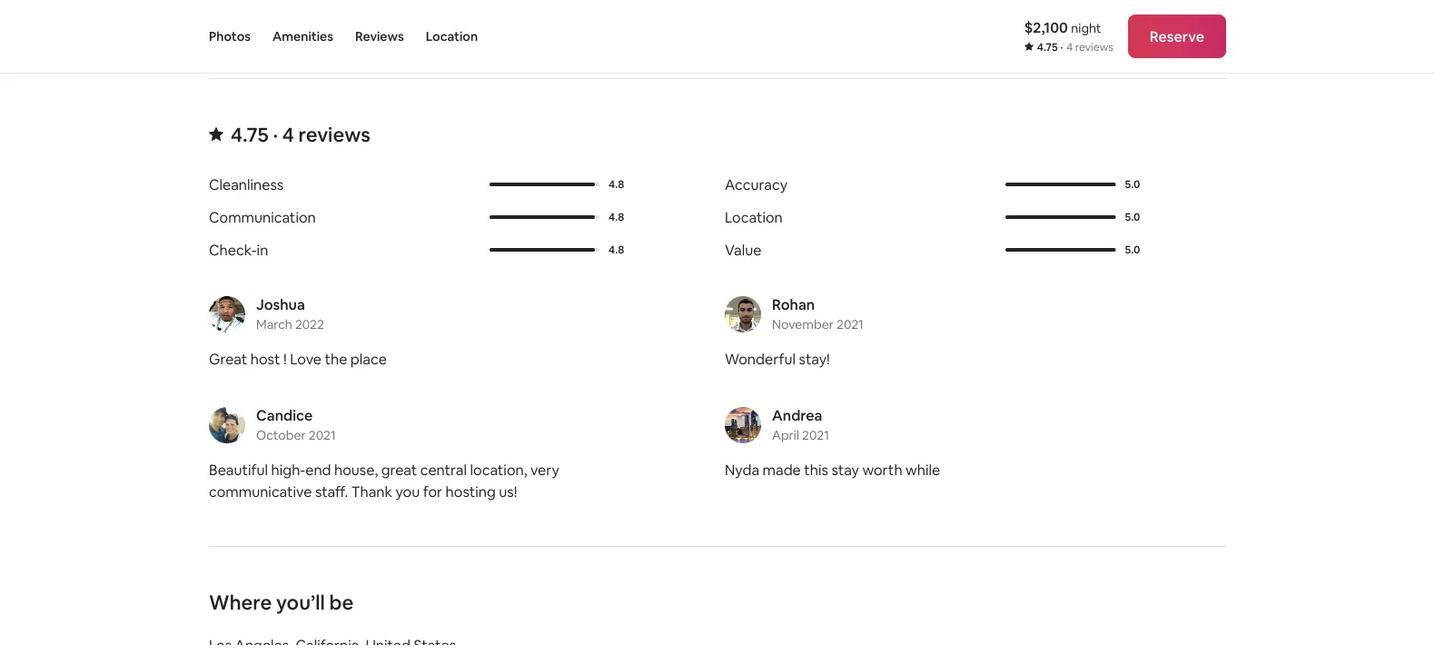 Task type: locate. For each thing, give the bounding box(es) containing it.
stay
[[832, 461, 859, 479]]

joshua march 2022
[[256, 295, 324, 333]]

0 vertical spatial reviews
[[1076, 40, 1114, 54]]

· down $2,100 night
[[1061, 40, 1063, 54]]

reviews
[[1076, 40, 1114, 54], [298, 122, 371, 148]]

thank
[[351, 482, 392, 501]]

2021
[[837, 317, 864, 333], [309, 428, 336, 444], [802, 428, 830, 444]]

4.75 down $2,100
[[1038, 40, 1058, 54]]

3 4.8 from the top
[[609, 243, 625, 257]]

nyda
[[725, 461, 760, 479]]

1 vertical spatial 4.8
[[609, 210, 625, 224]]

1 vertical spatial this
[[804, 461, 829, 479]]

0 vertical spatial 4.75
[[1038, 40, 1058, 54]]

2 4.8 from the top
[[609, 210, 625, 224]]

2 horizontal spatial 2021
[[837, 317, 864, 333]]

0 vertical spatial 5.0
[[1125, 178, 1141, 192]]

1 horizontal spatial 2021
[[802, 428, 830, 444]]

1 vertical spatial 5.0
[[1125, 210, 1141, 224]]

5.0
[[1125, 178, 1141, 192], [1125, 210, 1141, 224], [1125, 243, 1141, 257]]

4 up the cleanliness
[[282, 122, 294, 148]]

2021 inside rohan november 2021
[[837, 317, 864, 333]]

us!
[[499, 482, 517, 501]]

reserve
[[1150, 27, 1205, 45]]

2021 right november
[[837, 317, 864, 333]]

1 horizontal spatial ·
[[1061, 40, 1063, 54]]

host
[[251, 350, 280, 368]]

0 vertical spatial this
[[1063, 15, 1085, 32]]

2021 down andrea
[[802, 428, 830, 444]]

great
[[209, 350, 247, 368]]

1 vertical spatial 4.75
[[231, 122, 269, 148]]

central
[[420, 461, 467, 479]]

1 vertical spatial 4
[[282, 122, 294, 148]]

joshua image
[[209, 297, 245, 333], [209, 297, 245, 333]]

location down accuracy
[[725, 208, 783, 227]]

location
[[426, 28, 478, 45], [725, 208, 783, 227]]

october
[[256, 428, 306, 444]]

4.75 · 4 reviews up the cleanliness
[[231, 122, 371, 148]]

candice image
[[209, 408, 245, 444]]

4.8
[[609, 178, 625, 192], [609, 210, 625, 224], [609, 243, 625, 257]]

great
[[381, 461, 417, 479]]

2022
[[295, 317, 324, 333]]

in
[[257, 241, 268, 259]]

5.0 for accuracy
[[1125, 178, 1141, 192]]

this
[[1063, 15, 1085, 32], [804, 461, 829, 479]]

4
[[1067, 40, 1073, 54], [282, 122, 294, 148]]

0 horizontal spatial 2021
[[309, 428, 336, 444]]

list containing joshua
[[202, 295, 1234, 539]]

1 4.8 from the top
[[609, 178, 625, 192]]

for
[[423, 482, 443, 501]]

cleanliness
[[209, 175, 284, 194]]

0 vertical spatial 4.75 · 4 reviews
[[1038, 40, 1114, 54]]

1 vertical spatial 4.75 · 4 reviews
[[231, 122, 371, 148]]

5.0 for location
[[1125, 210, 1141, 224]]

rohan image
[[725, 297, 761, 333], [725, 297, 761, 333]]

location button
[[426, 0, 478, 73]]

2021 up end
[[309, 428, 336, 444]]

4.75 up the cleanliness
[[231, 122, 269, 148]]

5.0 for value
[[1125, 243, 1141, 257]]

you'll
[[276, 590, 325, 616]]

1 5.0 from the top
[[1125, 178, 1141, 192]]

1 horizontal spatial location
[[725, 208, 783, 227]]

4.75
[[1038, 40, 1058, 54], [231, 122, 269, 148]]

report this listing button
[[990, 15, 1124, 32]]

0 vertical spatial 4
[[1067, 40, 1073, 54]]

check-
[[209, 241, 257, 259]]

1 horizontal spatial 4
[[1067, 40, 1073, 54]]

2021 for andrea
[[802, 428, 830, 444]]

2 vertical spatial 4.8
[[609, 243, 625, 257]]

value
[[725, 241, 762, 259]]

0 vertical spatial 4.8
[[609, 178, 625, 192]]

reserve button
[[1128, 15, 1227, 58]]

candice image
[[209, 408, 245, 444]]

2 5.0 from the top
[[1125, 210, 1141, 224]]

3 5.0 from the top
[[1125, 243, 1141, 257]]

4.75 · 4 reviews down night
[[1038, 40, 1114, 54]]

0 horizontal spatial location
[[426, 28, 478, 45]]

location right the reviews button
[[426, 28, 478, 45]]

photos
[[209, 28, 251, 45]]

1 vertical spatial ·
[[273, 122, 278, 148]]

love
[[290, 350, 322, 368]]

0 horizontal spatial 4.75
[[231, 122, 269, 148]]

beautiful
[[209, 461, 268, 479]]

4.8 for communication
[[609, 210, 625, 224]]

0 vertical spatial location
[[426, 28, 478, 45]]

0 vertical spatial ·
[[1061, 40, 1063, 54]]

check-in
[[209, 241, 268, 259]]

1 horizontal spatial 4.75
[[1038, 40, 1058, 54]]

the
[[325, 350, 347, 368]]

reviews
[[355, 28, 404, 45]]

4.8 out of 5.0 image
[[490, 183, 600, 187], [490, 183, 595, 187], [490, 216, 600, 219], [490, 216, 595, 219], [490, 249, 600, 252], [490, 249, 595, 252]]

high-
[[271, 461, 306, 479]]

4 down $2,100 night
[[1067, 40, 1073, 54]]

0 horizontal spatial 4.75 · 4 reviews
[[231, 122, 371, 148]]

rohan
[[772, 295, 815, 314]]

list
[[202, 295, 1234, 539]]

·
[[1061, 40, 1063, 54], [273, 122, 278, 148]]

2021 for candice
[[309, 428, 336, 444]]

2021 inside andrea april 2021
[[802, 428, 830, 444]]

0 horizontal spatial reviews
[[298, 122, 371, 148]]

2 vertical spatial 5.0
[[1125, 243, 1141, 257]]

!
[[283, 350, 287, 368]]

made
[[763, 461, 801, 479]]

amenities
[[273, 28, 333, 45]]

2021 inside candice october 2021
[[309, 428, 336, 444]]

4.75 · 4 reviews
[[1038, 40, 1114, 54], [231, 122, 371, 148]]

5.0 out of 5.0 image
[[1006, 183, 1116, 187], [1006, 183, 1116, 187], [1006, 216, 1116, 219], [1006, 216, 1116, 219], [1006, 249, 1116, 252], [1006, 249, 1116, 252]]

· up the cleanliness
[[273, 122, 278, 148]]



Task type: describe. For each thing, give the bounding box(es) containing it.
$2,100 night
[[1025, 18, 1102, 36]]

you
[[396, 482, 420, 501]]

beautiful high-end house, great central location, very communicative staff. thank you for hosting us!
[[209, 461, 560, 501]]

staff.
[[315, 482, 348, 501]]

1 horizontal spatial reviews
[[1076, 40, 1114, 54]]

1 horizontal spatial this
[[1063, 15, 1085, 32]]

hosting
[[446, 482, 496, 501]]

night
[[1072, 20, 1102, 36]]

$2,100
[[1025, 18, 1068, 36]]

andrea
[[772, 406, 823, 425]]

november
[[772, 317, 834, 333]]

rohan november 2021
[[772, 295, 864, 333]]

where you'll be
[[209, 590, 354, 616]]

march
[[256, 317, 292, 333]]

be
[[329, 590, 354, 616]]

0 horizontal spatial 4
[[282, 122, 294, 148]]

andrea image
[[725, 408, 761, 444]]

candice october 2021
[[256, 406, 336, 444]]

where
[[209, 590, 272, 616]]

report
[[1019, 15, 1060, 32]]

great host ! love the place
[[209, 350, 387, 368]]

listing
[[1088, 15, 1124, 32]]

wonderful stay!
[[725, 350, 830, 368]]

communication
[[209, 208, 316, 227]]

1 vertical spatial reviews
[[298, 122, 371, 148]]

4.8 for check-in
[[609, 243, 625, 257]]

worth
[[863, 461, 903, 479]]

nyda made this stay worth while
[[725, 461, 941, 479]]

location,
[[470, 461, 527, 479]]

joshua
[[256, 295, 305, 314]]

end
[[306, 461, 331, 479]]

place
[[351, 350, 387, 368]]

april
[[772, 428, 800, 444]]

very
[[531, 461, 560, 479]]

andrea image
[[725, 408, 761, 444]]

2021 for rohan
[[837, 317, 864, 333]]

0 horizontal spatial this
[[804, 461, 829, 479]]

accuracy
[[725, 175, 788, 194]]

4.8 for cleanliness
[[609, 178, 625, 192]]

1 horizontal spatial 4.75 · 4 reviews
[[1038, 40, 1114, 54]]

amenities button
[[273, 0, 333, 73]]

andrea april 2021
[[772, 406, 830, 444]]

wonderful
[[725, 350, 796, 368]]

stay!
[[799, 350, 830, 368]]

0 horizontal spatial ·
[[273, 122, 278, 148]]

reviews button
[[355, 0, 404, 73]]

while
[[906, 461, 941, 479]]

candice
[[256, 406, 313, 425]]

house,
[[334, 461, 378, 479]]

photos button
[[209, 0, 251, 73]]

1 vertical spatial location
[[725, 208, 783, 227]]

communicative
[[209, 482, 312, 501]]

report this listing
[[1019, 15, 1124, 32]]



Task type: vqa. For each thing, say whether or not it's contained in the screenshot.


